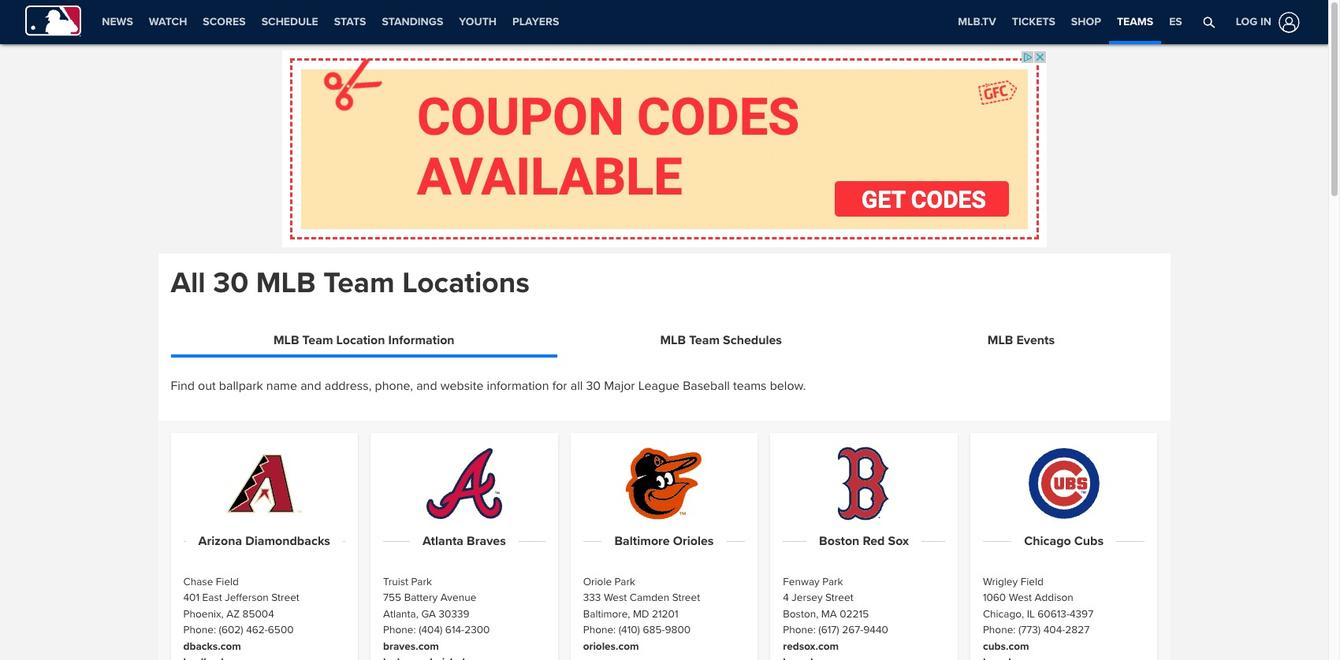 Task type: locate. For each thing, give the bounding box(es) containing it.
west for chicago cubs
[[1009, 592, 1032, 605]]

youth link
[[451, 0, 505, 44]]

phone: inside fenway park 4 jersey street boston, ma 02215 phone: (617) 267-9440 redsox.com
[[783, 624, 816, 637]]

1 horizontal spatial field
[[1021, 576, 1044, 589]]

below.
[[770, 378, 806, 394]]

3 street from the left
[[826, 592, 854, 605]]

phone: for baltimore orioles
[[583, 624, 616, 637]]

west
[[604, 592, 627, 605], [1009, 592, 1032, 605]]

dbacks.com
[[183, 640, 241, 654]]

1 and from the left
[[301, 378, 321, 394]]

schedule link
[[254, 0, 326, 44]]

park right oriole
[[615, 576, 636, 589]]

street inside chase field 401 east jefferson street phoenix, az 85004 phone: (602) 462-6500 dbacks.com
[[272, 592, 300, 605]]

1 horizontal spatial and
[[417, 378, 437, 394]]

find out ballpark name and address, phone, and website information for all 30 major league baseball teams below.
[[171, 378, 806, 394]]

0 horizontal spatial 30
[[213, 266, 249, 301]]

orioles
[[673, 534, 714, 550]]

tertiary navigation element
[[951, 0, 1191, 44]]

street
[[272, 592, 300, 605], [672, 592, 701, 605], [826, 592, 854, 605]]

sox
[[889, 534, 909, 550]]

redsox.com
[[783, 640, 839, 654]]

standings link
[[374, 0, 451, 44]]

oriole
[[583, 576, 612, 589]]

braves.com
[[383, 640, 439, 654]]

all
[[171, 266, 206, 301]]

arizona diamondbacks
[[198, 534, 330, 550]]

shop link
[[1064, 0, 1110, 44]]

players
[[513, 15, 559, 28]]

phone: for chicago cubs
[[983, 624, 1016, 637]]

baltimore,
[[583, 608, 631, 621]]

4 phone: from the left
[[783, 624, 816, 637]]

field inside chase field 401 east jefferson street phoenix, az 85004 phone: (602) 462-6500 dbacks.com
[[216, 576, 239, 589]]

0 horizontal spatial and
[[301, 378, 321, 394]]

atlanta braves
[[423, 534, 506, 550]]

street inside oriole park 333 west camden street baltimore, md 21201 phone: (410) 685-9800 orioles.com
[[672, 592, 701, 605]]

field up east
[[216, 576, 239, 589]]

3 phone: from the left
[[583, 624, 616, 637]]

mlb inside 'link'
[[660, 333, 686, 348]]

401
[[183, 592, 200, 605]]

2 horizontal spatial street
[[826, 592, 854, 605]]

and right phone,
[[417, 378, 437, 394]]

2 west from the left
[[1009, 592, 1032, 605]]

log
[[1236, 15, 1258, 28]]

park inside fenway park 4 jersey street boston, ma 02215 phone: (617) 267-9440 redsox.com
[[823, 576, 844, 589]]

chicago,
[[983, 608, 1025, 621]]

30
[[213, 266, 249, 301], [586, 378, 601, 394]]

mlb
[[256, 266, 316, 301], [274, 333, 299, 348], [660, 333, 686, 348], [988, 333, 1014, 348]]

street inside fenway park 4 jersey street boston, ma 02215 phone: (617) 267-9440 redsox.com
[[826, 592, 854, 605]]

atlanta,
[[383, 608, 419, 621]]

2 horizontal spatial park
[[823, 576, 844, 589]]

2 and from the left
[[417, 378, 437, 394]]

and
[[301, 378, 321, 394], [417, 378, 437, 394]]

mlb events link
[[892, 327, 1152, 355]]

0 horizontal spatial street
[[272, 592, 300, 605]]

teams link
[[1110, 0, 1162, 41]]

es link
[[1162, 0, 1191, 44]]

267-
[[842, 624, 864, 637]]

name
[[266, 378, 297, 394]]

phone: down boston,
[[783, 624, 816, 637]]

az
[[227, 608, 240, 621]]

0 horizontal spatial west
[[604, 592, 627, 605]]

diamondbacks
[[245, 534, 330, 550]]

1 street from the left
[[272, 592, 300, 605]]

mlb team schedules link
[[564, 327, 879, 355]]

es
[[1170, 15, 1183, 28]]

phone: down phoenix,
[[183, 624, 216, 637]]

team up location
[[324, 266, 395, 301]]

street up the 21201 at the bottom
[[672, 592, 701, 605]]

phone: down atlanta,
[[383, 624, 416, 637]]

boston
[[820, 534, 860, 550]]

phone: down 'baltimore,'
[[583, 624, 616, 637]]

field up addison
[[1021, 576, 1044, 589]]

team up baseball
[[689, 333, 720, 348]]

team inside 'link'
[[689, 333, 720, 348]]

1 horizontal spatial 30
[[586, 378, 601, 394]]

1 horizontal spatial street
[[672, 592, 701, 605]]

phone: inside wrigley field 1060 west addison chicago, il 60613-4397 phone: (773) 404-2827 cubs.com
[[983, 624, 1016, 637]]

wrigley
[[983, 576, 1018, 589]]

street for diamondbacks
[[272, 592, 300, 605]]

camden
[[630, 592, 670, 605]]

street up "ma"
[[826, 592, 854, 605]]

5 phone: from the left
[[983, 624, 1016, 637]]

755
[[383, 592, 402, 605]]

2 street from the left
[[672, 592, 701, 605]]

teams
[[734, 378, 767, 394]]

mlb for mlb team schedules
[[660, 333, 686, 348]]

(617)
[[819, 624, 840, 637]]

1 west from the left
[[604, 592, 627, 605]]

park inside oriole park 333 west camden street baltimore, md 21201 phone: (410) 685-9800 orioles.com
[[615, 576, 636, 589]]

west inside oriole park 333 west camden street baltimore, md 21201 phone: (410) 685-9800 orioles.com
[[604, 592, 627, 605]]

0 horizontal spatial park
[[411, 576, 432, 589]]

2300
[[465, 624, 490, 637]]

street up 85004
[[272, 592, 300, 605]]

events
[[1017, 333, 1055, 348]]

0 horizontal spatial field
[[216, 576, 239, 589]]

85004
[[243, 608, 274, 621]]

3 park from the left
[[823, 576, 844, 589]]

atlanta
[[423, 534, 464, 550]]

team for mlb team schedules
[[689, 333, 720, 348]]

top navigation element
[[0, 0, 1329, 44]]

685-
[[643, 624, 665, 637]]

west inside wrigley field 1060 west addison chicago, il 60613-4397 phone: (773) 404-2827 cubs.com
[[1009, 592, 1032, 605]]

tickets
[[1012, 15, 1056, 28]]

field
[[216, 576, 239, 589], [1021, 576, 1044, 589]]

1 field from the left
[[216, 576, 239, 589]]

park for atlanta braves
[[411, 576, 432, 589]]

4
[[783, 592, 789, 605]]

phone: for arizona diamondbacks
[[183, 624, 216, 637]]

west up il
[[1009, 592, 1032, 605]]

park up 'jersey'
[[823, 576, 844, 589]]

phone: inside oriole park 333 west camden street baltimore, md 21201 phone: (410) 685-9800 orioles.com
[[583, 624, 616, 637]]

wrigley field 1060 west addison chicago, il 60613-4397 phone: (773) 404-2827 cubs.com
[[983, 576, 1094, 654]]

field inside wrigley field 1060 west addison chicago, il 60613-4397 phone: (773) 404-2827 cubs.com
[[1021, 576, 1044, 589]]

league
[[639, 378, 680, 394]]

news
[[102, 15, 133, 28]]

chicago cubs logo image
[[1027, 446, 1102, 522]]

west up 'baltimore,'
[[604, 592, 627, 605]]

team left location
[[303, 333, 333, 348]]

1 horizontal spatial park
[[615, 576, 636, 589]]

boston red sox
[[820, 534, 909, 550]]

team for mlb team location information
[[303, 333, 333, 348]]

1 phone: from the left
[[183, 624, 216, 637]]

(602)
[[219, 624, 243, 637]]

park for boston red sox
[[823, 576, 844, 589]]

614-
[[446, 624, 465, 637]]

search image
[[1204, 16, 1216, 28]]

park inside truist park 755 battery avenue atlanta, ga 30339 phone: (404) 614-2300 braves.com
[[411, 576, 432, 589]]

phone: down chicago,
[[983, 624, 1016, 637]]

address,
[[325, 378, 372, 394]]

2 park from the left
[[615, 576, 636, 589]]

and right the name
[[301, 378, 321, 394]]

1 park from the left
[[411, 576, 432, 589]]

2827
[[1066, 624, 1090, 637]]

battery
[[404, 592, 438, 605]]

(410)
[[619, 624, 640, 637]]

2 phone: from the left
[[383, 624, 416, 637]]

9800
[[665, 624, 691, 637]]

(404)
[[419, 624, 443, 637]]

mlb team location information
[[274, 333, 455, 348]]

1 horizontal spatial west
[[1009, 592, 1032, 605]]

phone: inside chase field 401 east jefferson street phoenix, az 85004 phone: (602) 462-6500 dbacks.com
[[183, 624, 216, 637]]

park up battery
[[411, 576, 432, 589]]

2 field from the left
[[1021, 576, 1044, 589]]

field for chicago
[[1021, 576, 1044, 589]]



Task type: vqa. For each thing, say whether or not it's contained in the screenshot.
20s,
no



Task type: describe. For each thing, give the bounding box(es) containing it.
log in button
[[1227, 8, 1304, 36]]

fenway park 4 jersey street boston, ma 02215 phone: (617) 267-9440 redsox.com
[[783, 576, 889, 654]]

6500
[[268, 624, 294, 637]]

30339
[[439, 608, 470, 621]]

mlb for mlb events
[[988, 333, 1014, 348]]

phone: inside truist park 755 battery avenue atlanta, ga 30339 phone: (404) 614-2300 braves.com
[[383, 624, 416, 637]]

major
[[604, 378, 635, 394]]

chicago cubs
[[1025, 534, 1104, 550]]

boston,
[[783, 608, 819, 621]]

park for baltimore orioles
[[615, 576, 636, 589]]

braves.com link
[[383, 640, 439, 654]]

stats
[[334, 15, 366, 28]]

cubs.com
[[983, 640, 1030, 654]]

watch
[[149, 15, 187, 28]]

avenue
[[441, 592, 477, 605]]

standings
[[382, 15, 443, 28]]

phoenix,
[[183, 608, 224, 621]]

news link
[[94, 0, 141, 44]]

ga
[[421, 608, 436, 621]]

chase field 401 east jefferson street phoenix, az 85004 phone: (602) 462-6500 dbacks.com
[[183, 576, 300, 654]]

mlb.tv
[[958, 15, 997, 28]]

404-
[[1044, 624, 1066, 637]]

arizona diamondbacks logo image
[[227, 446, 302, 522]]

cubs.com link
[[983, 640, 1030, 654]]

advertisement region
[[282, 50, 1047, 248]]

orioles.com link
[[583, 640, 639, 654]]

cubs
[[1075, 534, 1104, 550]]

9440
[[864, 624, 889, 637]]

baltimore orioles logo image
[[627, 446, 702, 522]]

mlb for mlb team location information
[[274, 333, 299, 348]]

mlb team schedules
[[660, 333, 782, 348]]

east
[[202, 592, 222, 605]]

02215
[[840, 608, 869, 621]]

locations
[[402, 266, 530, 301]]

scores
[[203, 15, 246, 28]]

major league baseball image
[[25, 5, 81, 37]]

ma
[[822, 608, 837, 621]]

street for orioles
[[672, 592, 701, 605]]

shop
[[1072, 15, 1102, 28]]

location
[[336, 333, 385, 348]]

information
[[487, 378, 549, 394]]

333
[[583, 592, 601, 605]]

fenway
[[783, 576, 820, 589]]

mlb team location information link
[[177, 327, 551, 355]]

1 vertical spatial 30
[[586, 378, 601, 394]]

orioles.com
[[583, 640, 639, 654]]

1060
[[983, 592, 1007, 605]]

in
[[1261, 15, 1272, 28]]

stats link
[[326, 0, 374, 44]]

4397
[[1070, 608, 1094, 621]]

information
[[389, 333, 455, 348]]

log in
[[1236, 15, 1272, 28]]

players link
[[505, 0, 567, 44]]

chicago
[[1025, 534, 1072, 550]]

oriole park 333 west camden street baltimore, md 21201 phone: (410) 685-9800 orioles.com
[[583, 576, 701, 654]]

jersey
[[792, 592, 823, 605]]

braves
[[467, 534, 506, 550]]

find
[[171, 378, 195, 394]]

boston red sox logo image
[[827, 446, 902, 522]]

red
[[863, 534, 885, 550]]

phone,
[[375, 378, 413, 394]]

arizona
[[198, 534, 242, 550]]

west for baltimore orioles
[[604, 592, 627, 605]]

all 30 mlb team locations
[[171, 266, 530, 301]]

redsox.com link
[[783, 640, 839, 654]]

tickets link
[[1005, 0, 1064, 44]]

(773)
[[1019, 624, 1041, 637]]

21201
[[652, 608, 679, 621]]

baltimore
[[615, 534, 670, 550]]

jefferson
[[225, 592, 269, 605]]

60613-
[[1038, 608, 1070, 621]]

secondary navigation element
[[94, 0, 567, 44]]

for
[[553, 378, 568, 394]]

watch link
[[141, 0, 195, 44]]

md
[[633, 608, 649, 621]]

0 vertical spatial 30
[[213, 266, 249, 301]]

teams
[[1118, 15, 1154, 28]]

out
[[198, 378, 216, 394]]

mlb.tv link
[[951, 0, 1005, 44]]

schedule
[[262, 15, 318, 28]]

field for arizona
[[216, 576, 239, 589]]

atlanta braves logo image
[[427, 446, 502, 522]]

truist
[[383, 576, 409, 589]]

462-
[[246, 624, 268, 637]]

baseball
[[683, 378, 730, 394]]

all
[[571, 378, 583, 394]]



